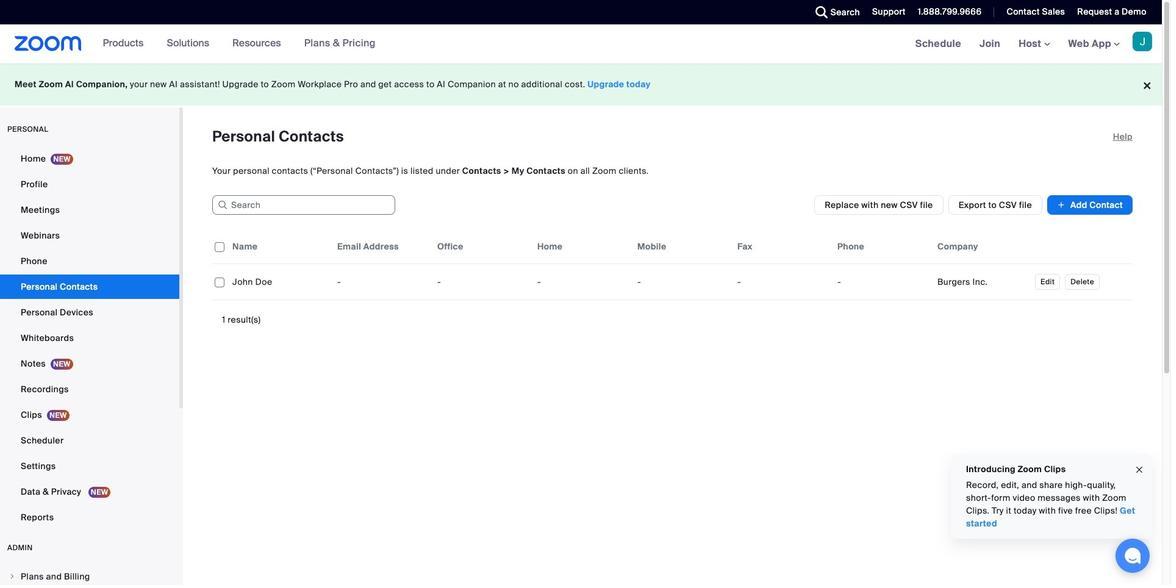 Task type: describe. For each thing, give the bounding box(es) containing it.
profile picture image
[[1133, 32, 1153, 51]]

product information navigation
[[82, 24, 385, 63]]

Search Contacts Input text field
[[212, 195, 395, 215]]

personal menu menu
[[0, 146, 179, 531]]



Task type: locate. For each thing, give the bounding box(es) containing it.
application
[[212, 229, 1142, 309]]

meetings navigation
[[906, 24, 1162, 64]]

banner
[[0, 24, 1162, 64]]

cell
[[933, 270, 1033, 294]]

open chat image
[[1125, 547, 1142, 564]]

zoom logo image
[[15, 36, 82, 51]]

right image
[[9, 573, 16, 580]]

footer
[[0, 63, 1162, 106]]

menu item
[[0, 565, 179, 585]]

close image
[[1135, 463, 1145, 477]]

add image
[[1057, 199, 1066, 211]]



Task type: vqa. For each thing, say whether or not it's contained in the screenshot.
Search Contacts Input text box in the top of the page
yes



